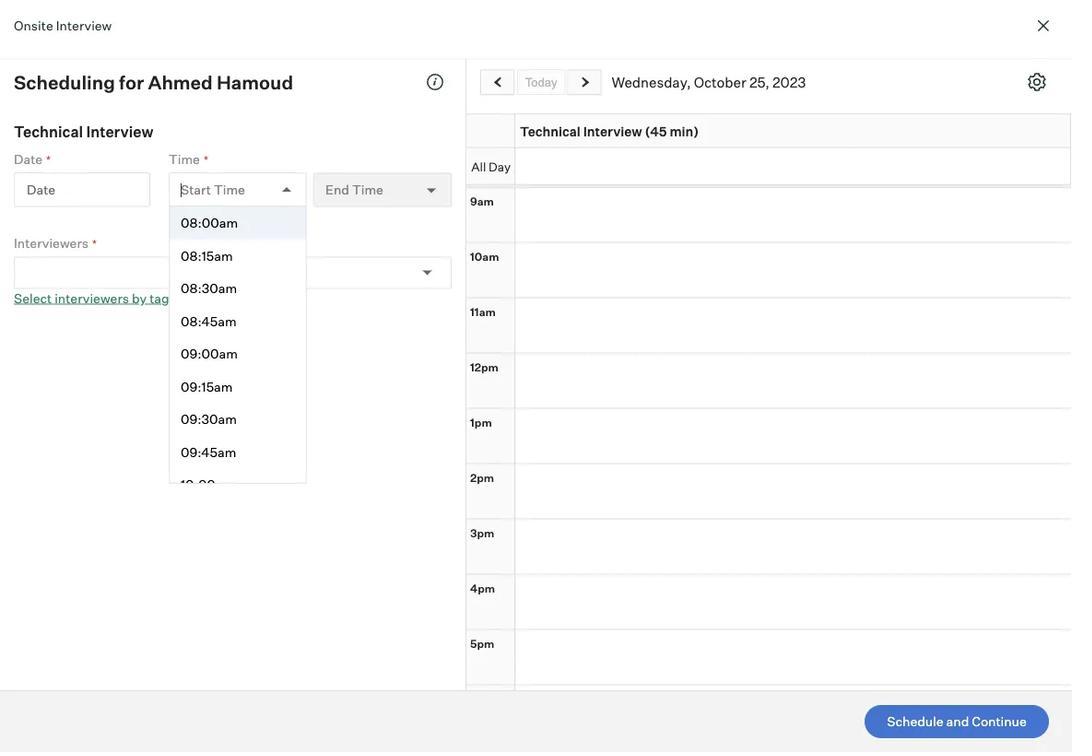 Task type: vqa. For each thing, say whether or not it's contained in the screenshot.
Michael for Michael Martinez
no



Task type: locate. For each thing, give the bounding box(es) containing it.
date up interviewers
[[27, 181, 55, 198]]

start time
[[181, 181, 245, 198]]

1 horizontal spatial technical
[[520, 123, 581, 139]]

12pm
[[470, 360, 499, 374]]

left single arrow image
[[491, 76, 505, 88]]

1 horizontal spatial time
[[214, 181, 245, 198]]

3pm
[[470, 526, 495, 540]]

for
[[119, 71, 144, 94]]

scheduling
[[14, 71, 115, 94]]

08:15am
[[181, 248, 233, 264]]

wednesday, october 25, 2023
[[612, 73, 806, 90]]

close image
[[1033, 15, 1055, 37]]

0 horizontal spatial time
[[169, 151, 200, 167]]

10am
[[470, 249, 499, 263]]

09:30am
[[181, 411, 237, 427]]

1 vertical spatial time
[[214, 181, 245, 198]]

interview right onsite
[[56, 17, 112, 33]]

date
[[14, 151, 43, 167], [27, 181, 55, 198]]

technical down today button
[[520, 123, 581, 139]]

onsite interview
[[14, 17, 112, 33]]

9am
[[470, 194, 494, 208]]

schedule
[[887, 714, 944, 730]]

0 horizontal spatial technical
[[14, 122, 83, 141]]

2pm
[[470, 471, 494, 485]]

interview down for
[[86, 122, 154, 141]]

settings image
[[1028, 73, 1047, 91]]

technical down the scheduling
[[14, 122, 83, 141]]

by
[[132, 290, 147, 306]]

all
[[471, 159, 486, 174]]

time up start
[[169, 151, 200, 167]]

interview left (45
[[583, 123, 642, 139]]

technical
[[14, 122, 83, 141], [520, 123, 581, 139]]

interviewers
[[55, 290, 129, 306]]

4pm
[[470, 581, 495, 595]]

08:45am
[[181, 313, 237, 329]]

today button
[[517, 69, 566, 95]]

onsite
[[14, 17, 53, 33]]

min)
[[670, 123, 699, 139]]

09:00am
[[181, 346, 238, 362]]

25,
[[750, 73, 770, 90]]

ahmed
[[148, 71, 213, 94]]

time
[[169, 151, 200, 167], [214, 181, 245, 198]]

start
[[181, 181, 211, 198]]

09:15am
[[181, 379, 233, 395]]

wednesday,
[[612, 73, 691, 90]]

date down technical interview on the left of the page
[[14, 151, 43, 167]]

interviewers
[[14, 235, 89, 251]]

2023
[[773, 73, 806, 90]]

time right start
[[214, 181, 245, 198]]

10:00am
[[181, 477, 234, 493]]

interview
[[56, 17, 112, 33], [86, 122, 154, 141], [583, 123, 642, 139]]

candidate details image
[[426, 73, 444, 91]]



Task type: describe. For each thing, give the bounding box(es) containing it.
5pm
[[470, 637, 495, 651]]

schedule and continue button
[[865, 705, 1049, 739]]

interview for technical interview
[[86, 122, 154, 141]]

day
[[489, 159, 511, 174]]

select
[[14, 290, 52, 306]]

continue
[[972, 714, 1027, 730]]

today
[[525, 75, 557, 89]]

select interviewers by tag
[[14, 290, 169, 306]]

09:45am
[[181, 444, 236, 460]]

technical for technical interview (45 min)
[[520, 123, 581, 139]]

08:30am
[[181, 280, 237, 296]]

11am
[[470, 305, 496, 319]]

interview for technical interview (45 min)
[[583, 123, 642, 139]]

interview for onsite interview
[[56, 17, 112, 33]]

scheduling for ahmed hamoud
[[14, 71, 293, 94]]

october
[[694, 73, 747, 90]]

1 vertical spatial date
[[27, 181, 55, 198]]

tag
[[150, 290, 169, 306]]

all day
[[471, 159, 511, 174]]

technical for technical interview
[[14, 122, 83, 141]]

right single arrow image
[[578, 76, 592, 88]]

(45
[[645, 123, 667, 139]]

0 vertical spatial date
[[14, 151, 43, 167]]

08:00am
[[181, 215, 238, 231]]

0 vertical spatial time
[[169, 151, 200, 167]]

1pm
[[470, 415, 492, 429]]

select interviewers by tag link
[[14, 290, 169, 306]]

hamoud
[[217, 71, 293, 94]]

technical interview (45 min)
[[520, 123, 699, 139]]

and
[[947, 714, 969, 730]]

technical interview
[[14, 122, 154, 141]]

schedule and continue
[[887, 714, 1027, 730]]



